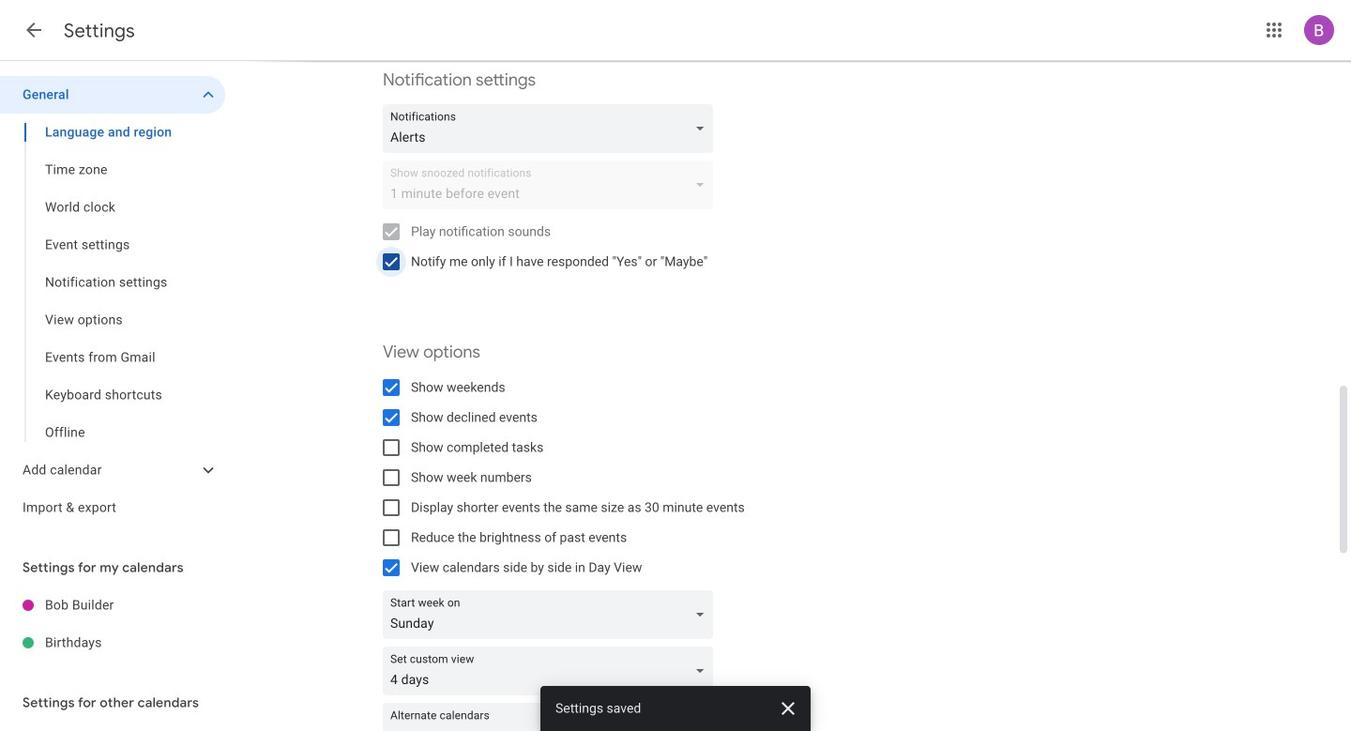 Task type: locate. For each thing, give the bounding box(es) containing it.
general tree item
[[0, 76, 225, 114]]

tree
[[0, 76, 225, 526], [0, 587, 225, 662]]

heading
[[64, 19, 135, 43]]

group
[[0, 114, 225, 451]]

1 tree from the top
[[0, 76, 225, 526]]

0 vertical spatial tree
[[0, 76, 225, 526]]

bob builder tree item
[[0, 587, 225, 624]]

1 vertical spatial tree
[[0, 587, 225, 662]]

None field
[[383, 104, 721, 153], [383, 590, 721, 639], [383, 647, 721, 695], [383, 703, 721, 731], [383, 104, 721, 153], [383, 590, 721, 639], [383, 647, 721, 695], [383, 703, 721, 731]]



Task type: vqa. For each thing, say whether or not it's contained in the screenshot.
field
yes



Task type: describe. For each thing, give the bounding box(es) containing it.
go back image
[[23, 19, 45, 41]]

birthdays tree item
[[0, 624, 225, 662]]

2 tree from the top
[[0, 587, 225, 662]]



